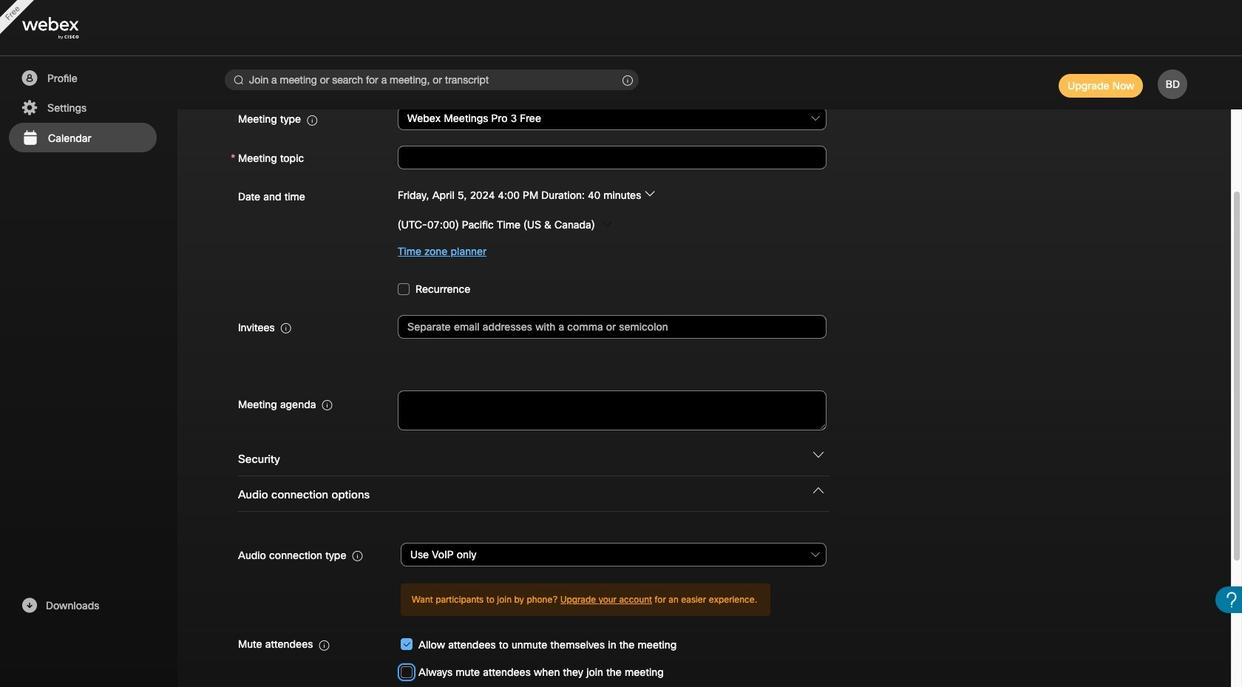 Task type: vqa. For each thing, say whether or not it's contained in the screenshot.
ng down icon in the Advanced options region
no



Task type: locate. For each thing, give the bounding box(es) containing it.
1 vertical spatial group
[[238, 630, 827, 686]]

None text field
[[398, 146, 827, 169], [398, 390, 827, 430], [398, 146, 827, 169], [398, 390, 827, 430]]

group
[[231, 182, 1178, 264], [238, 630, 827, 686]]

arrow image
[[602, 219, 612, 229]]

Invitees text field
[[398, 315, 827, 338]]

None field
[[398, 105, 827, 132]]

ng down image
[[814, 450, 824, 460]]

mds settings_filled image
[[20, 99, 38, 117]]

audio connection options region
[[231, 476, 1178, 687]]

ng down image
[[814, 485, 824, 495]]

banner
[[0, 0, 1243, 56]]

arrow image
[[645, 188, 655, 199]]



Task type: describe. For each thing, give the bounding box(es) containing it.
group inside audio connection options region
[[238, 630, 827, 686]]

mds meetings_filled image
[[21, 129, 39, 147]]

mds people circle_filled image
[[20, 70, 38, 87]]

cisco webex image
[[22, 17, 111, 39]]

mds content download_filled image
[[20, 597, 38, 615]]

Join a meeting or search for a meeting, or transcript text field
[[225, 70, 639, 90]]

0 vertical spatial group
[[231, 182, 1178, 264]]



